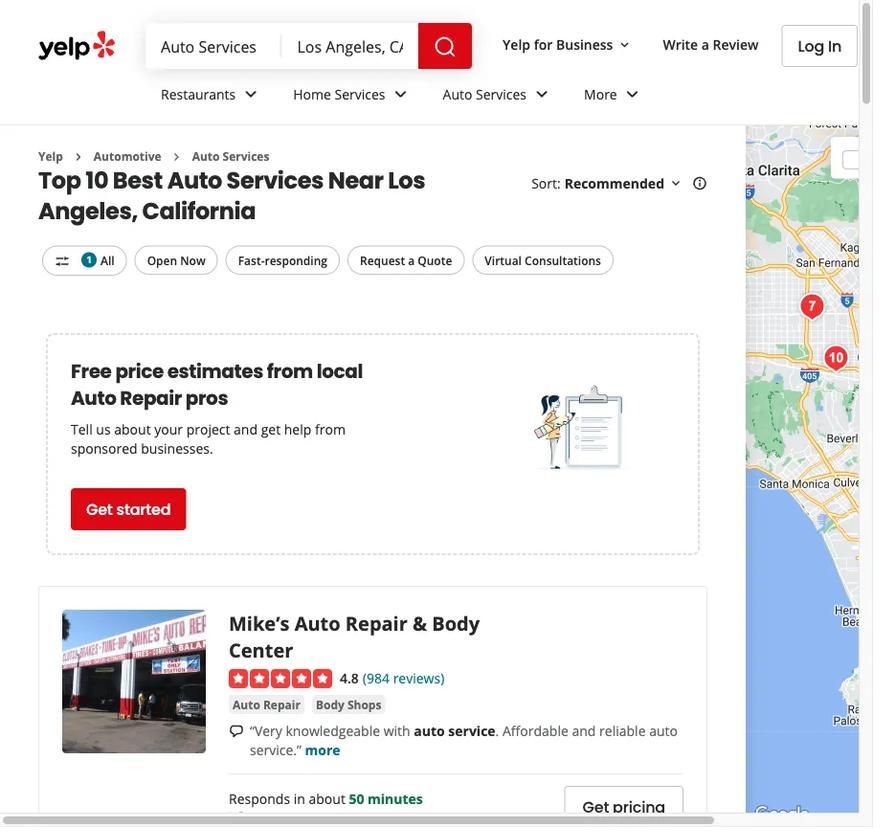 Task type: describe. For each thing, give the bounding box(es) containing it.
free price estimates from local auto repair pros tell us about your project and get help from sponsored businesses.
[[71, 358, 363, 457]]

write a review
[[663, 35, 759, 53]]

repair inside mike's auto repair & body center
[[345, 610, 408, 636]]

businesses.
[[141, 439, 213, 457]]

services inside top 10 best auto services near los angeles, california
[[227, 164, 324, 196]]

open now
[[147, 252, 206, 268]]

in
[[828, 35, 842, 57]]

16 chevron down v2 image for recommended
[[668, 176, 683, 191]]

0 vertical spatial from
[[267, 358, 313, 385]]

free price estimates from local auto repair pros image
[[534, 380, 629, 476]]

open
[[147, 252, 177, 268]]

log in
[[798, 35, 842, 57]]

mike's auto repair & body center
[[229, 610, 480, 663]]

16 chevron right v2 image for auto services
[[169, 149, 184, 164]]

&
[[413, 610, 427, 636]]

map region
[[560, 0, 873, 827]]

free
[[71, 358, 112, 385]]

auto up california
[[192, 148, 220, 164]]

16 info v2 image
[[692, 176, 707, 191]]

and inside . affordable and reliable auto service."
[[572, 721, 596, 739]]

auto inside . affordable and reliable auto service."
[[649, 721, 678, 739]]

home services link
[[278, 69, 427, 124]]

services down yelp for business at the right top of the page
[[476, 85, 527, 103]]

business
[[556, 35, 613, 53]]

16 chevron down v2 image for yelp for business
[[617, 37, 632, 52]]

10
[[85, 164, 108, 196]]

yelp for yelp link on the left top
[[38, 148, 63, 164]]

more
[[305, 740, 340, 759]]

1 horizontal spatial auto services link
[[427, 69, 569, 124]]

your
[[154, 420, 183, 438]]

best
[[113, 164, 163, 196]]

24 chevron down v2 image
[[621, 83, 644, 106]]

home services
[[293, 85, 385, 103]]

price
[[115, 358, 164, 385]]

home
[[293, 85, 331, 103]]

near
[[328, 164, 383, 196]]

16 filter v2 image
[[55, 253, 70, 269]]

(984 reviews) link
[[363, 667, 444, 687]]

sponsored
[[71, 439, 137, 457]]

reviews)
[[393, 668, 444, 687]]

california
[[142, 195, 256, 227]]

2 vertical spatial a
[[406, 810, 413, 825]]

write
[[663, 35, 698, 53]]

responds in about 50 minutes
[[229, 790, 423, 808]]

16 chevron right v2 image for automotive
[[71, 149, 86, 164]]

top
[[38, 164, 81, 196]]

filters group
[[38, 245, 617, 276]]

get
[[261, 420, 281, 438]]

auto inside free price estimates from local auto repair pros tell us about your project and get help from sponsored businesses.
[[71, 385, 116, 411]]

4.8 star rating image
[[229, 669, 332, 688]]

. affordable and reliable auto service."
[[250, 721, 678, 759]]

reliable
[[599, 721, 646, 739]]

virtual consultations button
[[472, 245, 614, 275]]

estimates
[[167, 358, 263, 385]]

minutes
[[368, 790, 423, 808]]

in
[[294, 790, 305, 808]]

knowledgeable
[[286, 721, 380, 739]]

sort:
[[531, 174, 561, 192]]

get for get started
[[86, 499, 113, 520]]

services down restaurants link
[[223, 148, 269, 164]]

auto repair button
[[229, 695, 304, 714]]

more link
[[305, 740, 340, 759]]

1 all
[[86, 252, 115, 268]]

locals
[[270, 810, 300, 825]]

fast-responding
[[238, 252, 327, 268]]

Near text field
[[297, 35, 403, 56]]

restaurants link
[[146, 69, 278, 124]]

andre's automotive image
[[817, 339, 855, 378]]

tell
[[71, 420, 93, 438]]

automotive link
[[94, 148, 161, 164]]

open now button
[[135, 245, 218, 275]]

requested
[[349, 810, 403, 825]]

get started
[[86, 499, 171, 520]]

affordable
[[503, 721, 568, 739]]

mike's auto repair & body center image
[[62, 610, 206, 753]]

service."
[[250, 740, 301, 759]]

a for write
[[701, 35, 709, 53]]

quote
[[418, 252, 452, 268]]

virtual
[[485, 252, 522, 268]]

recommended
[[564, 174, 664, 192]]

write a review link
[[655, 27, 766, 61]]

for
[[534, 35, 553, 53]]

google image
[[750, 802, 814, 827]]

repair inside free price estimates from local auto repair pros tell us about your project and get help from sponsored businesses.
[[120, 385, 182, 411]]

1 horizontal spatial from
[[315, 420, 345, 438]]

24 chevron down v2 image for auto services
[[530, 83, 553, 106]]

(984 reviews)
[[363, 668, 444, 687]]

get started button
[[71, 488, 186, 530]]

16 speech v2 image
[[229, 724, 244, 739]]

repair inside button
[[263, 696, 300, 712]]

24 chevron down v2 image for restaurants
[[240, 83, 263, 106]]

request a quote button
[[347, 245, 465, 275]]

16 trending v2 image
[[229, 810, 244, 826]]

review
[[713, 35, 759, 53]]

body inside button
[[316, 696, 344, 712]]



Task type: locate. For each thing, give the bounding box(es) containing it.
body shops link
[[312, 695, 385, 714]]

1 vertical spatial get
[[583, 796, 609, 818]]

auto right mike's
[[295, 610, 340, 636]]

search image
[[434, 36, 457, 58]]

and inside free price estimates from local auto repair pros tell us about your project and get help from sponsored businesses.
[[234, 420, 258, 438]]

a for request
[[408, 252, 415, 268]]

16 chevron down v2 image
[[617, 37, 632, 52], [668, 176, 683, 191]]

.
[[495, 721, 499, 739]]

and left get
[[234, 420, 258, 438]]

none field find
[[161, 35, 267, 56]]

auto right best
[[167, 164, 222, 196]]

body inside mike's auto repair & body center
[[432, 610, 480, 636]]

24 chevron down v2 image
[[240, 83, 263, 106], [389, 83, 412, 106], [530, 83, 553, 106]]

auto inside mike's auto repair & body center
[[295, 610, 340, 636]]

quote
[[416, 810, 447, 825]]

los
[[388, 164, 425, 196]]

16 chevron down v2 image left the 16 info v2 icon
[[668, 176, 683, 191]]

1 vertical spatial yelp
[[38, 148, 63, 164]]

0 horizontal spatial 24 chevron down v2 image
[[240, 83, 263, 106]]

get
[[86, 499, 113, 520], [583, 796, 609, 818]]

4.8
[[340, 668, 359, 687]]

0 vertical spatial auto services
[[443, 85, 527, 103]]

24 chevron down v2 image down 'for'
[[530, 83, 553, 106]]

16 chevron right v2 image right yelp link on the left top
[[71, 149, 86, 164]]

auto down search icon
[[443, 85, 472, 103]]

shops
[[347, 696, 381, 712]]

1 24 chevron down v2 image from the left
[[240, 83, 263, 106]]

services right home
[[335, 85, 385, 103]]

get pricing
[[583, 796, 665, 818]]

from right 'help'
[[315, 420, 345, 438]]

with
[[384, 721, 410, 739]]

angeles,
[[38, 195, 138, 227]]

a right write at the right
[[701, 35, 709, 53]]

0 horizontal spatial auto services
[[192, 148, 269, 164]]

get for get pricing
[[583, 796, 609, 818]]

1 auto from the left
[[414, 721, 445, 739]]

662
[[247, 810, 267, 825]]

all
[[101, 252, 115, 268]]

a
[[701, 35, 709, 53], [408, 252, 415, 268], [406, 810, 413, 825]]

auto up us at the left bottom of the page
[[71, 385, 116, 411]]

None field
[[161, 35, 267, 56], [297, 35, 403, 56]]

auto services down restaurants link
[[192, 148, 269, 164]]

business categories element
[[146, 69, 873, 124]]

started
[[116, 499, 171, 520]]

16 chevron right v2 image right best
[[169, 149, 184, 164]]

0 vertical spatial a
[[701, 35, 709, 53]]

services up fast-responding button
[[227, 164, 324, 196]]

center
[[229, 637, 293, 663]]

auto services down search icon
[[443, 85, 527, 103]]

"very knowledgeable with auto service
[[250, 721, 495, 739]]

from left local
[[267, 358, 313, 385]]

a left "quote"
[[406, 810, 413, 825]]

1 vertical spatial about
[[309, 790, 345, 808]]

yelp left 10
[[38, 148, 63, 164]]

auto services
[[443, 85, 527, 103], [192, 148, 269, 164]]

auto inside top 10 best auto services near los angeles, california
[[167, 164, 222, 196]]

0 horizontal spatial and
[[234, 420, 258, 438]]

precision auto clinic image
[[793, 288, 831, 326]]

0 vertical spatial yelp
[[503, 35, 530, 53]]

get left 'started'
[[86, 499, 113, 520]]

repair down '4.8 star rating' image
[[263, 696, 300, 712]]

request a quote
[[360, 252, 452, 268]]

0 vertical spatial and
[[234, 420, 258, 438]]

and
[[234, 420, 258, 438], [572, 721, 596, 739]]

0 vertical spatial about
[[114, 420, 151, 438]]

0 horizontal spatial 16 chevron right v2 image
[[71, 149, 86, 164]]

pricing
[[613, 796, 665, 818]]

2 none field from the left
[[297, 35, 403, 56]]

3 24 chevron down v2 image from the left
[[530, 83, 553, 106]]

get left pricing
[[583, 796, 609, 818]]

0 vertical spatial 16 chevron down v2 image
[[617, 37, 632, 52]]

0 horizontal spatial from
[[267, 358, 313, 385]]

50
[[349, 790, 364, 808]]

16 chevron down v2 image inside "recommended" popup button
[[668, 176, 683, 191]]

get pricing button
[[564, 786, 683, 827]]

Find text field
[[161, 35, 267, 56]]

None search field
[[146, 23, 476, 69]]

2 auto from the left
[[649, 721, 678, 739]]

recommended button
[[564, 174, 683, 192]]

0 vertical spatial repair
[[120, 385, 182, 411]]

1 horizontal spatial 24 chevron down v2 image
[[389, 83, 412, 106]]

0 horizontal spatial get
[[86, 499, 113, 520]]

0 horizontal spatial 16 chevron down v2 image
[[617, 37, 632, 52]]

2 24 chevron down v2 image from the left
[[389, 83, 412, 106]]

repair up your
[[120, 385, 182, 411]]

1 horizontal spatial and
[[572, 721, 596, 739]]

fast-responding button
[[226, 245, 340, 275]]

0 horizontal spatial about
[[114, 420, 151, 438]]

"very
[[250, 721, 282, 739]]

recently
[[303, 810, 346, 825]]

yelp for yelp for business
[[503, 35, 530, 53]]

virtual consultations
[[485, 252, 601, 268]]

16 chevron right v2 image
[[71, 149, 86, 164], [169, 149, 184, 164]]

1 16 chevron right v2 image from the left
[[71, 149, 86, 164]]

auto services link down restaurants link
[[192, 148, 269, 164]]

1 horizontal spatial none field
[[297, 35, 403, 56]]

none field near
[[297, 35, 403, 56]]

1 horizontal spatial repair
[[263, 696, 300, 712]]

log
[[798, 35, 824, 57]]

none field up home services
[[297, 35, 403, 56]]

automotive
[[94, 148, 161, 164]]

auto repair
[[233, 696, 300, 712]]

auto right with
[[414, 721, 445, 739]]

24 chevron down v2 image for home services
[[389, 83, 412, 106]]

0 horizontal spatial repair
[[120, 385, 182, 411]]

0 vertical spatial auto services link
[[427, 69, 569, 124]]

0 horizontal spatial auto services link
[[192, 148, 269, 164]]

0 horizontal spatial auto
[[414, 721, 445, 739]]

1 vertical spatial body
[[316, 696, 344, 712]]

2 horizontal spatial 24 chevron down v2 image
[[530, 83, 553, 106]]

0 horizontal spatial yelp
[[38, 148, 63, 164]]

2 horizontal spatial repair
[[345, 610, 408, 636]]

auto services inside business categories element
[[443, 85, 527, 103]]

2 vertical spatial repair
[[263, 696, 300, 712]]

0 vertical spatial body
[[432, 610, 480, 636]]

project
[[186, 420, 230, 438]]

auto inside button
[[233, 696, 260, 712]]

a inside button
[[408, 252, 415, 268]]

and left reliable
[[572, 721, 596, 739]]

1 horizontal spatial 16 chevron right v2 image
[[169, 149, 184, 164]]

1 vertical spatial auto services link
[[192, 148, 269, 164]]

16 chevron down v2 image right business
[[617, 37, 632, 52]]

auto right reliable
[[649, 721, 678, 739]]

auto services link
[[427, 69, 569, 124], [192, 148, 269, 164]]

1 vertical spatial and
[[572, 721, 596, 739]]

1 horizontal spatial get
[[583, 796, 609, 818]]

now
[[180, 252, 206, 268]]

local
[[317, 358, 363, 385]]

body
[[432, 610, 480, 636], [316, 696, 344, 712]]

pros
[[185, 385, 228, 411]]

1 vertical spatial a
[[408, 252, 415, 268]]

auto up 16 speech v2 image
[[233, 696, 260, 712]]

body up knowledgeable
[[316, 696, 344, 712]]

yelp for business button
[[495, 27, 640, 61]]

services
[[335, 85, 385, 103], [476, 85, 527, 103], [223, 148, 269, 164], [227, 164, 324, 196]]

1 horizontal spatial 16 chevron down v2 image
[[668, 176, 683, 191]]

yelp left 'for'
[[503, 35, 530, 53]]

us
[[96, 420, 111, 438]]

none field up restaurants
[[161, 35, 267, 56]]

1 horizontal spatial yelp
[[503, 35, 530, 53]]

16 chevron down v2 image inside "yelp for business" button
[[617, 37, 632, 52]]

about up recently
[[309, 790, 345, 808]]

1 horizontal spatial about
[[309, 790, 345, 808]]

0 horizontal spatial body
[[316, 696, 344, 712]]

1 vertical spatial repair
[[345, 610, 408, 636]]

auto
[[443, 85, 472, 103], [192, 148, 220, 164], [167, 164, 222, 196], [71, 385, 116, 411], [295, 610, 340, 636], [233, 696, 260, 712]]

about right us at the left bottom of the page
[[114, 420, 151, 438]]

responding
[[265, 252, 327, 268]]

yelp for business
[[503, 35, 613, 53]]

0 horizontal spatial none field
[[161, 35, 267, 56]]

about inside free price estimates from local auto repair pros tell us about your project and get help from sponsored businesses.
[[114, 420, 151, 438]]

body shops
[[316, 696, 381, 712]]

24 chevron down v2 image inside restaurants link
[[240, 83, 263, 106]]

a left quote
[[408, 252, 415, 268]]

body shops button
[[312, 695, 385, 714]]

24 chevron down v2 image right home services
[[389, 83, 412, 106]]

yelp inside button
[[503, 35, 530, 53]]

responds
[[229, 790, 290, 808]]

top 10 best auto services near los angeles, california
[[38, 164, 425, 227]]

service
[[448, 721, 495, 739]]

auto services link down 'for'
[[427, 69, 569, 124]]

mike's
[[229, 610, 290, 636]]

fast-
[[238, 252, 265, 268]]

more
[[584, 85, 617, 103]]

request
[[360, 252, 405, 268]]

from
[[267, 358, 313, 385], [315, 420, 345, 438]]

1 vertical spatial from
[[315, 420, 345, 438]]

consultations
[[525, 252, 601, 268]]

24 chevron down v2 image right restaurants
[[240, 83, 263, 106]]

log in link
[[782, 25, 858, 67]]

restaurants
[[161, 85, 236, 103]]

662 locals recently requested a quote
[[247, 810, 447, 825]]

yelp
[[503, 35, 530, 53], [38, 148, 63, 164]]

mike's auto repair & body center link
[[229, 610, 480, 663]]

body right "&"
[[432, 610, 480, 636]]

24 chevron down v2 image inside home services link
[[389, 83, 412, 106]]

1 horizontal spatial body
[[432, 610, 480, 636]]

about
[[114, 420, 151, 438], [309, 790, 345, 808]]

repair left "&"
[[345, 610, 408, 636]]

24 chevron down v2 image inside auto services link
[[530, 83, 553, 106]]

4.8 link
[[340, 667, 359, 687]]

help
[[284, 420, 311, 438]]

1 vertical spatial 16 chevron down v2 image
[[668, 176, 683, 191]]

1 horizontal spatial auto
[[649, 721, 678, 739]]

0 vertical spatial get
[[86, 499, 113, 520]]

1 vertical spatial auto services
[[192, 148, 269, 164]]

2 16 chevron right v2 image from the left
[[169, 149, 184, 164]]

1 none field from the left
[[161, 35, 267, 56]]

yelp link
[[38, 148, 63, 164]]

auto inside auto services link
[[443, 85, 472, 103]]

1 horizontal spatial auto services
[[443, 85, 527, 103]]

(984
[[363, 668, 390, 687]]



Task type: vqa. For each thing, say whether or not it's contained in the screenshot.
the top Auto Services
yes



